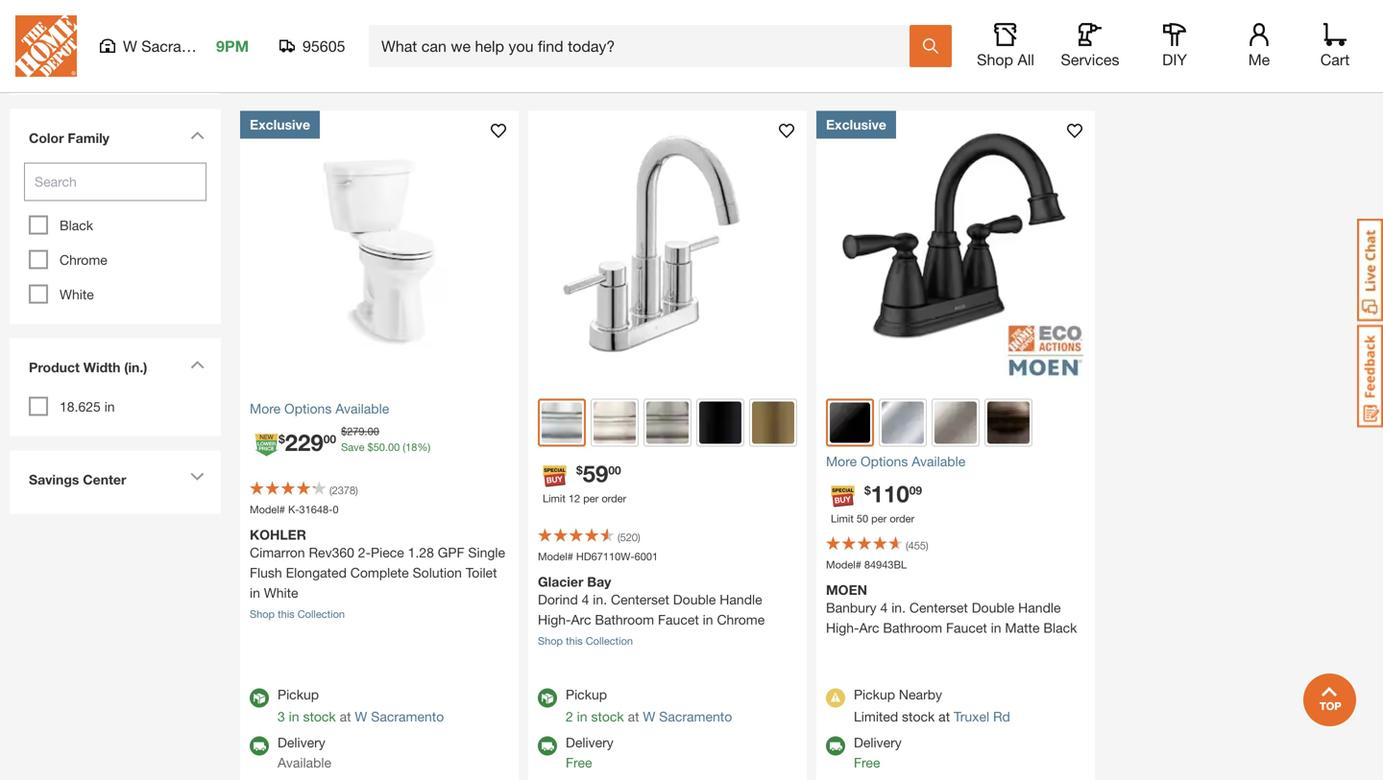 Task type: locate. For each thing, give the bounding box(es) containing it.
0 horizontal spatial shop this collection link
[[250, 608, 345, 621]]

w for pickup 3 in stock at w sacramento
[[355, 709, 367, 725]]

double
[[673, 592, 716, 608], [972, 600, 1014, 616]]

price
[[29, 52, 62, 68]]

0 horizontal spatial more options available link
[[250, 399, 509, 419]]

1 vertical spatial this
[[566, 635, 583, 648]]

0 horizontal spatial limit
[[543, 493, 566, 505]]

2
[[566, 709, 573, 725]]

2 delivery from the left
[[566, 735, 613, 751]]

feedback link image
[[1357, 325, 1383, 428]]

Search text field
[[24, 163, 206, 201]]

collection
[[297, 608, 345, 621], [586, 635, 633, 648]]

$ up save
[[341, 425, 347, 438]]

more
[[250, 401, 281, 417], [826, 454, 857, 470]]

3 delivery from the left
[[854, 735, 902, 751]]

diy button
[[1144, 23, 1205, 69]]

collection inside kohler cimarron rev360 2-piece 1.28 gpf single flush elongated complete solution toilet in white shop this collection
[[297, 608, 345, 621]]

in inside pickup 3 in stock at w sacramento
[[289, 709, 299, 725]]

4 inside moen banbury 4 in. centerset double handle high-arc bathroom faucet in matte black
[[880, 600, 888, 616]]

dorind 4 in. centerset double handle high-arc bathroom faucet in chrome image
[[528, 111, 807, 389]]

1 horizontal spatial handle
[[1018, 600, 1061, 616]]

1 horizontal spatial delivery
[[566, 735, 613, 751]]

kohler cimarron rev360 2-piece 1.28 gpf single flush elongated complete solution toilet in white shop this collection
[[250, 527, 505, 621]]

delivery down 3
[[278, 735, 325, 751]]

arc
[[571, 612, 591, 628], [859, 620, 879, 636]]

available for pickup image
[[250, 689, 269, 708], [538, 689, 557, 708]]

more options available up the $ 110 09
[[826, 454, 965, 470]]

0 horizontal spatial .
[[365, 425, 367, 438]]

4 to from the left
[[1235, 12, 1250, 31]]

high- down dorind
[[538, 612, 571, 628]]

more up $ 229 00
[[250, 401, 281, 417]]

bathroom up nearby
[[883, 620, 942, 636]]

color
[[29, 130, 64, 146]]

w right the home depot logo
[[123, 37, 137, 55]]

pickup up limited
[[854, 687, 895, 703]]

w right 2
[[643, 709, 655, 725]]

delivery down 2
[[566, 735, 613, 751]]

0 vertical spatial more options available
[[250, 401, 389, 417]]

2 w sacramento link from the left
[[643, 709, 732, 725]]

1 horizontal spatial 4
[[880, 600, 888, 616]]

stock inside pickup nearby limited stock at truxel rd
[[902, 709, 935, 725]]

00 up the limit 12 per order
[[608, 464, 621, 477]]

. right $ 229 00
[[365, 425, 367, 438]]

delivery free down limited
[[854, 735, 902, 771]]

1 horizontal spatial this
[[566, 635, 583, 648]]

0 horizontal spatial delivery
[[278, 735, 325, 751]]

50 inside $ 279 . 00 save $ 50 . 00 ( 18 %)
[[373, 441, 385, 454]]

more options available link up $ 279 . 00 save $ 50 . 00 ( 18 %) on the left of the page
[[250, 399, 509, 419]]

1 vertical spatial limit
[[831, 513, 854, 525]]

4 down bay
[[582, 592, 589, 608]]

in
[[104, 399, 115, 415], [250, 585, 260, 601], [703, 612, 713, 628], [991, 620, 1001, 636], [289, 709, 299, 725], [577, 709, 587, 725]]

model# left k-
[[250, 504, 285, 516]]

0 horizontal spatial shop
[[250, 608, 275, 621]]

0 horizontal spatial 4
[[582, 592, 589, 608]]

model# up moen
[[826, 559, 861, 571]]

(in.)
[[124, 360, 147, 376]]

2 add to cart from the left
[[625, 12, 710, 31]]

0 horizontal spatial w sacramento link
[[355, 709, 444, 725]]

0 horizontal spatial 50
[[373, 441, 385, 454]]

$ 110 09
[[864, 480, 922, 508]]

free down limited
[[854, 755, 880, 771]]

available down 3
[[278, 755, 331, 771]]

$ left save
[[279, 433, 285, 446]]

options
[[284, 401, 332, 417], [861, 454, 908, 470]]

95605 button
[[279, 36, 346, 56]]

0 horizontal spatial this
[[278, 608, 295, 621]]

1 compare from the left
[[367, 54, 423, 70]]

at left truxel
[[938, 709, 950, 725]]

6001
[[635, 551, 658, 563]]

$ inside $ 229 00
[[279, 433, 285, 446]]

black up "chrome" link
[[60, 218, 93, 233]]

2 horizontal spatial pickup
[[854, 687, 895, 703]]

4
[[582, 592, 589, 608], [880, 600, 888, 616]]

me button
[[1228, 23, 1290, 69]]

1 vertical spatial more options available
[[826, 454, 965, 470]]

3 pickup from the left
[[854, 687, 895, 703]]

caret icon image down the w sacramento 9pm
[[190, 131, 205, 140]]

1 horizontal spatial exclusive
[[826, 117, 886, 133]]

gpf
[[438, 545, 464, 561]]

1 horizontal spatial pickup
[[566, 687, 607, 703]]

3 add from the left
[[913, 12, 943, 31]]

00 left save
[[323, 433, 336, 446]]

caret icon image for savings center
[[190, 473, 205, 482]]

free for in
[[566, 755, 592, 771]]

1 free from the left
[[566, 755, 592, 771]]

pickup
[[278, 687, 319, 703], [566, 687, 607, 703], [854, 687, 895, 703]]

black
[[60, 218, 93, 233], [1043, 620, 1077, 636]]

shop down flush
[[250, 608, 275, 621]]

nearby
[[899, 687, 942, 703]]

cart for 3rd the add to cart button from the left
[[966, 12, 998, 31]]

faucet inside moen banbury 4 in. centerset double handle high-arc bathroom faucet in matte black
[[946, 620, 987, 636]]

1 vertical spatial white
[[264, 585, 298, 601]]

polished nickel image
[[594, 402, 636, 444]]

this down dorind
[[566, 635, 583, 648]]

collection inside glacier bay dorind 4 in. centerset double handle high-arc bathroom faucet in chrome shop this collection
[[586, 635, 633, 648]]

50 down the $ 110 09
[[857, 513, 868, 525]]

( for 59
[[618, 532, 620, 544]]

0 horizontal spatial model#
[[250, 504, 285, 516]]

family
[[68, 130, 109, 146]]

in. down 84943bl
[[891, 600, 906, 616]]

$ inside the $ 110 09
[[864, 484, 871, 497]]

0 horizontal spatial available for pickup image
[[250, 689, 269, 708]]

0 horizontal spatial exclusive
[[250, 117, 310, 133]]

50
[[373, 441, 385, 454], [857, 513, 868, 525]]

1 vertical spatial shop
[[250, 608, 275, 621]]

0 horizontal spatial stock
[[303, 709, 336, 725]]

( for 229
[[329, 485, 332, 497]]

moen
[[826, 582, 867, 598]]

more options available
[[250, 401, 389, 417], [826, 454, 965, 470]]

limit 50 per order
[[831, 513, 915, 525]]

sacramento inside pickup 2 in stock at w sacramento
[[659, 709, 732, 725]]

available up 09
[[912, 454, 965, 470]]

faucet down 6001
[[658, 612, 699, 628]]

( up 84943bl
[[906, 540, 908, 552]]

1 horizontal spatial w sacramento link
[[643, 709, 732, 725]]

in inside kohler cimarron rev360 2-piece 1.28 gpf single flush elongated complete solution toilet in white shop this collection
[[250, 585, 260, 601]]

1 horizontal spatial available for pickup image
[[538, 689, 557, 708]]

0 horizontal spatial centerset
[[611, 592, 669, 608]]

2 available for pickup image from the left
[[538, 689, 557, 708]]

limit left 12
[[543, 493, 566, 505]]

pickup for 110
[[854, 687, 895, 703]]

1 horizontal spatial options
[[861, 454, 908, 470]]

caret icon image inside savings center "link"
[[190, 473, 205, 482]]

1 horizontal spatial high-
[[826, 620, 859, 636]]

options for the bottommost more options available link
[[861, 454, 908, 470]]

bay
[[587, 574, 611, 590]]

1 horizontal spatial white
[[264, 585, 298, 601]]

centerset down 455
[[909, 600, 968, 616]]

pickup 2 in stock at w sacramento
[[566, 687, 732, 725]]

w sacramento 9pm
[[123, 37, 249, 55]]

1 horizontal spatial per
[[871, 513, 887, 525]]

arc down banbury
[[859, 620, 879, 636]]

to for 1st the add to cart button from the left
[[371, 12, 386, 31]]

4 compare from the left
[[1231, 54, 1287, 70]]

at inside pickup 2 in stock at w sacramento
[[628, 709, 639, 725]]

in. down bay
[[593, 592, 607, 608]]

0 horizontal spatial )
[[355, 485, 358, 497]]

faucet left the matte
[[946, 620, 987, 636]]

1 vertical spatial options
[[861, 454, 908, 470]]

available shipping image
[[250, 737, 269, 756], [538, 737, 557, 756], [826, 737, 845, 756]]

2 free from the left
[[854, 755, 880, 771]]

in.
[[593, 592, 607, 608], [891, 600, 906, 616]]

( up hd67110w-
[[618, 532, 620, 544]]

order down the $ 110 09
[[890, 513, 915, 525]]

1 delivery from the left
[[278, 735, 325, 751]]

1 add to cart from the left
[[337, 12, 421, 31]]

per
[[583, 493, 599, 505], [871, 513, 887, 525]]

free for limited
[[854, 755, 880, 771]]

white link
[[60, 287, 94, 303]]

services button
[[1059, 23, 1121, 69]]

0 vertical spatial collection
[[297, 608, 345, 621]]

$ inside $ 59 00
[[576, 464, 583, 477]]

1 delivery free from the left
[[566, 735, 613, 771]]

at inside pickup nearby limited stock at truxel rd
[[938, 709, 950, 725]]

95605
[[303, 37, 345, 55]]

high- down banbury
[[826, 620, 859, 636]]

0 horizontal spatial free
[[566, 755, 592, 771]]

cart
[[390, 12, 421, 31], [678, 12, 710, 31], [966, 12, 998, 31], [1254, 12, 1286, 31], [1320, 50, 1350, 69]]

00
[[367, 425, 379, 438], [323, 433, 336, 446], [388, 441, 400, 454], [608, 464, 621, 477]]

1 horizontal spatial order
[[890, 513, 915, 525]]

live chat image
[[1357, 219, 1383, 322]]

3 compare from the left
[[943, 54, 999, 70]]

handle inside glacier bay dorind 4 in. centerset double handle high-arc bathroom faucet in chrome shop this collection
[[720, 592, 762, 608]]

2 stock from the left
[[591, 709, 624, 725]]

( up 31648-
[[329, 485, 332, 497]]

shop all
[[977, 50, 1034, 69]]

w inside pickup 3 in stock at w sacramento
[[355, 709, 367, 725]]

2 to from the left
[[659, 12, 674, 31]]

white down "chrome" link
[[60, 287, 94, 303]]

2 horizontal spatial )
[[926, 540, 928, 552]]

savings center link
[[19, 461, 211, 505]]

delivery
[[278, 735, 325, 751], [566, 735, 613, 751], [854, 735, 902, 751]]

collection down elongated
[[297, 608, 345, 621]]

0 horizontal spatial faucet
[[658, 612, 699, 628]]

1 caret icon image from the top
[[190, 131, 205, 140]]

delivery inside delivery available
[[278, 735, 325, 751]]

0 vertical spatial this
[[278, 608, 295, 621]]

. left the 18
[[385, 441, 388, 454]]

$ up the limit 12 per order
[[576, 464, 583, 477]]

at for 229
[[340, 709, 351, 725]]

stock right 3
[[303, 709, 336, 725]]

shop all button
[[975, 23, 1036, 69]]

white down flush
[[264, 585, 298, 601]]

2 caret icon image from the top
[[190, 361, 205, 369]]

bathroom down bay
[[595, 612, 654, 628]]

delivery down limited
[[854, 735, 902, 751]]

caret icon image inside color family link
[[190, 131, 205, 140]]

more options available up $ 229 00
[[250, 401, 389, 417]]

pickup inside pickup 3 in stock at w sacramento
[[278, 687, 319, 703]]

high-
[[538, 612, 571, 628], [826, 620, 859, 636]]

1 at from the left
[[340, 709, 351, 725]]

per down "110"
[[871, 513, 887, 525]]

truxel rd link
[[954, 709, 1010, 725]]

shop down dorind
[[538, 635, 563, 648]]

1 horizontal spatial centerset
[[909, 600, 968, 616]]

1 vertical spatial available
[[912, 454, 965, 470]]

model# for 59
[[538, 551, 573, 563]]

limit up model# 84943bl
[[831, 513, 854, 525]]

1 vertical spatial .
[[385, 441, 388, 454]]

1 vertical spatial shop this collection link
[[538, 635, 633, 648]]

delivery for 110
[[854, 735, 902, 751]]

0 vertical spatial limit
[[543, 493, 566, 505]]

at right 2
[[628, 709, 639, 725]]

this inside glacier bay dorind 4 in. centerset double handle high-arc bathroom faucet in chrome shop this collection
[[566, 635, 583, 648]]

shop left all
[[977, 50, 1013, 69]]

black right the matte
[[1043, 620, 1077, 636]]

18
[[405, 441, 417, 454]]

2 horizontal spatial w
[[643, 709, 655, 725]]

handle
[[720, 592, 762, 608], [1018, 600, 1061, 616]]

arc inside moen banbury 4 in. centerset double handle high-arc bathroom faucet in matte black
[[859, 620, 879, 636]]

shop this collection link down elongated
[[250, 608, 345, 621]]

model#
[[250, 504, 285, 516], [538, 551, 573, 563], [826, 559, 861, 571]]

0 horizontal spatial white
[[60, 287, 94, 303]]

exclusive
[[250, 117, 310, 133], [826, 117, 886, 133]]

at right 3
[[340, 709, 351, 725]]

model# up glacier
[[538, 551, 573, 563]]

1 to from the left
[[371, 12, 386, 31]]

50 right save
[[373, 441, 385, 454]]

compare for 1st the add to cart button from the left
[[367, 54, 423, 70]]

w right 3
[[355, 709, 367, 725]]

4 add from the left
[[1202, 12, 1231, 31]]

00 inside $ 59 00
[[608, 464, 621, 477]]

limit 12 per order
[[543, 493, 626, 505]]

2 vertical spatial caret icon image
[[190, 473, 205, 482]]

options up $ 229 00
[[284, 401, 332, 417]]

bathroom inside glacier bay dorind 4 in. centerset double handle high-arc bathroom faucet in chrome shop this collection
[[595, 612, 654, 628]]

more down matte black icon
[[826, 454, 857, 470]]

options up "110"
[[861, 454, 908, 470]]

collection down bay
[[586, 635, 633, 648]]

in inside moen banbury 4 in. centerset double handle high-arc bathroom faucet in matte black
[[991, 620, 1001, 636]]

4 right banbury
[[880, 600, 888, 616]]

0 vertical spatial 50
[[373, 441, 385, 454]]

1 available for pickup image from the left
[[250, 689, 269, 708]]

this inside kohler cimarron rev360 2-piece 1.28 gpf single flush elongated complete solution toilet in white shop this collection
[[278, 608, 295, 621]]

double inside glacier bay dorind 4 in. centerset double handle high-arc bathroom faucet in chrome shop this collection
[[673, 592, 716, 608]]

shop this collection link
[[250, 608, 345, 621], [538, 635, 633, 648]]

dorind
[[538, 592, 578, 608]]

1 horizontal spatial more
[[826, 454, 857, 470]]

in. inside moen banbury 4 in. centerset double handle high-arc bathroom faucet in matte black
[[891, 600, 906, 616]]

available
[[335, 401, 389, 417], [912, 454, 965, 470], [278, 755, 331, 771]]

stock down nearby
[[902, 709, 935, 725]]

arc inside glacier bay dorind 4 in. centerset double handle high-arc bathroom faucet in chrome shop this collection
[[571, 612, 591, 628]]

2 pickup from the left
[[566, 687, 607, 703]]

$ up limit 50 per order
[[864, 484, 871, 497]]

$ for 229
[[279, 433, 285, 446]]

2 horizontal spatial stock
[[902, 709, 935, 725]]

1 horizontal spatial available shipping image
[[538, 737, 557, 756]]

0 horizontal spatial black
[[60, 218, 93, 233]]

caret icon image inside product width (in.) "link"
[[190, 361, 205, 369]]

black link
[[60, 218, 93, 233]]

1 horizontal spatial double
[[972, 600, 1014, 616]]

4 inside glacier bay dorind 4 in. centerset double handle high-arc bathroom faucet in chrome shop this collection
[[582, 592, 589, 608]]

pickup up 2
[[566, 687, 607, 703]]

1 horizontal spatial model#
[[538, 551, 573, 563]]

product width (in.) link
[[19, 348, 211, 392]]

455
[[908, 540, 926, 552]]

2 vertical spatial shop
[[538, 635, 563, 648]]

1 exclusive from the left
[[250, 117, 310, 133]]

delivery free down 2
[[566, 735, 613, 771]]

0 vertical spatial options
[[284, 401, 332, 417]]

more options available link down spot resist brushed nickel "icon"
[[826, 452, 1085, 472]]

0 horizontal spatial arc
[[571, 612, 591, 628]]

arc down dorind
[[571, 612, 591, 628]]

1 horizontal spatial stock
[[591, 709, 624, 725]]

to for 2nd the add to cart button from left
[[659, 12, 674, 31]]

add to cart for 1st the add to cart button from the left
[[337, 12, 421, 31]]

shop
[[977, 50, 1013, 69], [250, 608, 275, 621], [538, 635, 563, 648]]

1 horizontal spatial shop this collection link
[[538, 635, 633, 648]]

) for 110
[[926, 540, 928, 552]]

model# for 229
[[250, 504, 285, 516]]

1 horizontal spatial free
[[854, 755, 880, 771]]

0 vertical spatial order
[[602, 493, 626, 505]]

add
[[337, 12, 367, 31], [625, 12, 655, 31], [913, 12, 943, 31], [1202, 12, 1231, 31]]

stock inside pickup 3 in stock at w sacramento
[[303, 709, 336, 725]]

0 horizontal spatial per
[[583, 493, 599, 505]]

2 add from the left
[[625, 12, 655, 31]]

to
[[371, 12, 386, 31], [659, 12, 674, 31], [947, 12, 962, 31], [1235, 12, 1250, 31]]

0 horizontal spatial collection
[[297, 608, 345, 621]]

2 at from the left
[[628, 709, 639, 725]]

cimarron rev360 2-piece 1.28 gpf single flush elongated complete solution toilet in white image
[[240, 111, 519, 389]]

3 caret icon image from the top
[[190, 473, 205, 482]]

this down flush
[[278, 608, 295, 621]]

chrome image
[[882, 402, 924, 444]]

What can we help you find today? search field
[[381, 26, 909, 66]]

( inside $ 279 . 00 save $ 50 . 00 ( 18 %)
[[403, 441, 405, 454]]

1 pickup from the left
[[278, 687, 319, 703]]

3 stock from the left
[[902, 709, 935, 725]]

caret icon image right (in.)
[[190, 361, 205, 369]]

1 w sacramento link from the left
[[355, 709, 444, 725]]

at inside pickup 3 in stock at w sacramento
[[340, 709, 351, 725]]

1 horizontal spatial sacramento
[[371, 709, 444, 725]]

1 stock from the left
[[303, 709, 336, 725]]

1 horizontal spatial faucet
[[946, 620, 987, 636]]

0 horizontal spatial options
[[284, 401, 332, 417]]

w inside pickup 2 in stock at w sacramento
[[643, 709, 655, 725]]

1 horizontal spatial available
[[335, 401, 389, 417]]

caret icon image for color family
[[190, 131, 205, 140]]

1 vertical spatial 50
[[857, 513, 868, 525]]

shop this collection link down dorind
[[538, 635, 633, 648]]

free down 2
[[566, 755, 592, 771]]

1 vertical spatial caret icon image
[[190, 361, 205, 369]]

options for the top more options available link
[[284, 401, 332, 417]]

per right 12
[[583, 493, 599, 505]]

2 delivery free from the left
[[854, 735, 902, 771]]

1 horizontal spatial .
[[385, 441, 388, 454]]

3 to from the left
[[947, 12, 962, 31]]

1 horizontal spatial at
[[628, 709, 639, 725]]

delivery available
[[278, 735, 331, 771]]

2 horizontal spatial model#
[[826, 559, 861, 571]]

delivery for 229
[[278, 735, 325, 751]]

sacramento inside pickup 3 in stock at w sacramento
[[371, 709, 444, 725]]

4 add to cart from the left
[[1202, 12, 1286, 31]]

$
[[341, 425, 347, 438], [279, 433, 285, 446], [367, 441, 373, 454], [576, 464, 583, 477], [864, 484, 871, 497]]

available up 279
[[335, 401, 389, 417]]

order down $ 59 00
[[602, 493, 626, 505]]

caret icon image right the center
[[190, 473, 205, 482]]

to for 3rd the add to cart button from the left
[[947, 12, 962, 31]]

cimarron
[[250, 545, 305, 561]]

3 add to cart from the left
[[913, 12, 998, 31]]

0 horizontal spatial at
[[340, 709, 351, 725]]

3 available shipping image from the left
[[826, 737, 845, 756]]

0 vertical spatial chrome
[[60, 252, 107, 268]]

w
[[123, 37, 137, 55], [355, 709, 367, 725], [643, 709, 655, 725]]

1 horizontal spatial collection
[[586, 635, 633, 648]]

1 horizontal spatial bathroom
[[883, 620, 942, 636]]

centerset down 6001
[[611, 592, 669, 608]]

1 horizontal spatial black
[[1043, 620, 1077, 636]]

0 horizontal spatial high-
[[538, 612, 571, 628]]

pickup inside pickup nearby limited stock at truxel rd
[[854, 687, 895, 703]]

2 compare from the left
[[655, 54, 711, 70]]

pickup up 3
[[278, 687, 319, 703]]

double inside moen banbury 4 in. centerset double handle high-arc bathroom faucet in matte black
[[972, 600, 1014, 616]]

elongated
[[286, 565, 347, 581]]

model# 84943bl
[[826, 559, 907, 571]]

1 horizontal spatial limit
[[831, 513, 854, 525]]

1 horizontal spatial chrome
[[717, 612, 765, 628]]

centerset inside glacier bay dorind 4 in. centerset double handle high-arc bathroom faucet in chrome shop this collection
[[611, 592, 669, 608]]

09
[[909, 484, 922, 497]]

1 available shipping image from the left
[[250, 737, 269, 756]]

1 horizontal spatial in.
[[891, 600, 906, 616]]

white inside kohler cimarron rev360 2-piece 1.28 gpf single flush elongated complete solution toilet in white shop this collection
[[264, 585, 298, 601]]

to for fourth the add to cart button
[[1235, 12, 1250, 31]]

00 right 279
[[367, 425, 379, 438]]

1 horizontal spatial )
[[638, 532, 640, 544]]

0 horizontal spatial in.
[[593, 592, 607, 608]]

0 vertical spatial shop this collection link
[[250, 608, 345, 621]]

0 vertical spatial caret icon image
[[190, 131, 205, 140]]

stock right 2
[[591, 709, 624, 725]]

( left the %)
[[403, 441, 405, 454]]

0 horizontal spatial pickup
[[278, 687, 319, 703]]

caret icon image
[[190, 131, 205, 140], [190, 361, 205, 369], [190, 473, 205, 482]]

1 horizontal spatial w
[[355, 709, 367, 725]]

0 horizontal spatial bathroom
[[595, 612, 654, 628]]

1 horizontal spatial more options available link
[[826, 452, 1085, 472]]

1 horizontal spatial arc
[[859, 620, 879, 636]]

0 horizontal spatial delivery free
[[566, 735, 613, 771]]

3 at from the left
[[938, 709, 950, 725]]

available for pickup image for 2
[[538, 689, 557, 708]]

0 horizontal spatial order
[[602, 493, 626, 505]]

2 exclusive from the left
[[826, 117, 886, 133]]

1 horizontal spatial 50
[[857, 513, 868, 525]]

all
[[1018, 50, 1034, 69]]

bathroom
[[595, 612, 654, 628], [883, 620, 942, 636]]



Task type: vqa. For each thing, say whether or not it's contained in the screenshot.
BY in the The "13 In. D X 9 In. W X 8 In. H Industrial Gray Small Steel Wire Storage Bin Basket Organizer (6- Pack) By Spectrum"
no



Task type: describe. For each thing, give the bounding box(es) containing it.
shop inside kohler cimarron rev360 2-piece 1.28 gpf single flush elongated complete solution toilet in white shop this collection
[[250, 608, 275, 621]]

1 add to cart button from the left
[[250, 0, 509, 43]]

add to cart for 3rd the add to cart button from the left
[[913, 12, 998, 31]]

1 vertical spatial more
[[826, 454, 857, 470]]

model# hd67110w-6001
[[538, 551, 658, 563]]

delivery free for in
[[566, 735, 613, 771]]

price link
[[19, 41, 211, 85]]

flush
[[250, 565, 282, 581]]

0 vertical spatial black
[[60, 218, 93, 233]]

$ 229 00
[[279, 429, 336, 456]]

1.28
[[408, 545, 434, 561]]

shop inside glacier bay dorind 4 in. centerset double handle high-arc bathroom faucet in chrome shop this collection
[[538, 635, 563, 648]]

229
[[285, 429, 323, 456]]

( 455 )
[[906, 540, 928, 552]]

per for 59
[[583, 493, 599, 505]]

available shipping image for 229
[[250, 737, 269, 756]]

k-
[[288, 504, 299, 516]]

2378
[[332, 485, 355, 497]]

compare for 3rd the add to cart button from the left
[[943, 54, 999, 70]]

hd67110w-
[[576, 551, 635, 563]]

2 available shipping image from the left
[[538, 737, 557, 756]]

1 horizontal spatial more options available
[[826, 454, 965, 470]]

0 vertical spatial .
[[365, 425, 367, 438]]

( 2378 )
[[329, 485, 358, 497]]

cart inside cart link
[[1320, 50, 1350, 69]]

110
[[871, 480, 909, 508]]

black inside moen banbury 4 in. centerset double handle high-arc bathroom faucet in matte black
[[1043, 620, 1077, 636]]

00 left the 18
[[388, 441, 400, 454]]

services
[[1061, 50, 1119, 69]]

handle inside moen banbury 4 in. centerset double handle high-arc bathroom faucet in matte black
[[1018, 600, 1061, 616]]

0 horizontal spatial available
[[278, 755, 331, 771]]

compare for fourth the add to cart button
[[1231, 54, 1287, 70]]

kohler
[[250, 527, 306, 543]]

in. inside glacier bay dorind 4 in. centerset double handle high-arc bathroom faucet in chrome shop this collection
[[593, 592, 607, 608]]

cart for 1st the add to cart button from the left
[[390, 12, 421, 31]]

%)
[[417, 441, 430, 454]]

2 add to cart button from the left
[[538, 0, 797, 43]]

truxel
[[954, 709, 989, 725]]

model# k-31648-0
[[250, 504, 339, 516]]

( 520 )
[[618, 532, 640, 544]]

exclusive for 229
[[250, 117, 310, 133]]

savings
[[29, 472, 79, 488]]

banbury 4 in. centerset double handle high-arc bathroom faucet in matte black image
[[816, 111, 1095, 389]]

limit for 110
[[831, 513, 854, 525]]

the home depot logo image
[[15, 15, 77, 77]]

1 vertical spatial more options available link
[[826, 452, 1085, 472]]

shop this collection link for 59
[[538, 635, 633, 648]]

faucet inside glacier bay dorind 4 in. centerset double handle high-arc bathroom faucet in chrome shop this collection
[[658, 612, 699, 628]]

centerset inside moen banbury 4 in. centerset double handle high-arc bathroom faucet in matte black
[[909, 600, 968, 616]]

high- inside glacier bay dorind 4 in. centerset double handle high-arc bathroom faucet in chrome shop this collection
[[538, 612, 571, 628]]

) for 59
[[638, 532, 640, 544]]

exclusive for 110
[[826, 117, 886, 133]]

limit for 59
[[543, 493, 566, 505]]

stock for 110
[[902, 709, 935, 725]]

me
[[1248, 50, 1270, 69]]

cart for fourth the add to cart button
[[1254, 12, 1286, 31]]

00 inside $ 229 00
[[323, 433, 336, 446]]

18.625 in link
[[60, 399, 115, 415]]

limited
[[854, 709, 898, 725]]

59
[[583, 460, 608, 487]]

banbury
[[826, 600, 877, 616]]

$ for 110
[[864, 484, 871, 497]]

$ 279 . 00 save $ 50 . 00 ( 18 %)
[[341, 425, 430, 454]]

w sacramento link for pickup 3 in stock at w sacramento
[[355, 709, 444, 725]]

$ 59 00
[[576, 460, 621, 487]]

in inside glacier bay dorind 4 in. centerset double handle high-arc bathroom faucet in chrome shop this collection
[[703, 612, 713, 628]]

bathroom inside moen banbury 4 in. centerset double handle high-arc bathroom faucet in matte black
[[883, 620, 942, 636]]

rev360
[[309, 545, 354, 561]]

12
[[568, 493, 580, 505]]

model# for 110
[[826, 559, 861, 571]]

caret icon image for product width (in.)
[[190, 361, 205, 369]]

279
[[347, 425, 365, 438]]

matte gold image
[[752, 402, 794, 444]]

single
[[468, 545, 505, 561]]

sacramento for pickup 2 in stock at w sacramento
[[659, 709, 732, 725]]

( for 110
[[906, 540, 908, 552]]

in inside pickup 2 in stock at w sacramento
[[577, 709, 587, 725]]

product
[[29, 360, 80, 376]]

order for 110
[[890, 513, 915, 525]]

18.625
[[60, 399, 101, 415]]

brushed nickel image
[[646, 402, 689, 444]]

moen banbury 4 in. centerset double handle high-arc bathroom faucet in matte black
[[826, 582, 1077, 636]]

pickup inside pickup 2 in stock at w sacramento
[[566, 687, 607, 703]]

savings center
[[29, 472, 126, 488]]

add to cart for fourth the add to cart button
[[1202, 12, 1286, 31]]

glacier
[[538, 574, 583, 590]]

complete
[[350, 565, 409, 581]]

limited stock for pickup image
[[826, 689, 845, 708]]

31648-
[[299, 504, 333, 516]]

glacier bay dorind 4 in. centerset double handle high-arc bathroom faucet in chrome shop this collection
[[538, 574, 765, 648]]

delivery free for limited
[[854, 735, 902, 771]]

toilet
[[466, 565, 497, 581]]

chrome link
[[60, 252, 107, 268]]

0 vertical spatial more
[[250, 401, 281, 417]]

shop inside shop all button
[[977, 50, 1013, 69]]

order for 59
[[602, 493, 626, 505]]

product width (in.)
[[29, 360, 147, 376]]

stock inside pickup 2 in stock at w sacramento
[[591, 709, 624, 725]]

color family link
[[19, 119, 211, 163]]

width
[[83, 360, 120, 376]]

add to cart for 2nd the add to cart button from left
[[625, 12, 710, 31]]

available shipping image for 110
[[826, 737, 845, 756]]

3 add to cart button from the left
[[826, 0, 1085, 43]]

matte black image
[[699, 402, 741, 444]]

$ for 59
[[576, 464, 583, 477]]

available for the top more options available link
[[335, 401, 389, 417]]

0 horizontal spatial sacramento
[[141, 37, 225, 55]]

520
[[620, 532, 638, 544]]

$ right save
[[367, 441, 373, 454]]

sacramento for pickup 3 in stock at w sacramento
[[371, 709, 444, 725]]

) for 229
[[355, 485, 358, 497]]

0 vertical spatial white
[[60, 287, 94, 303]]

center
[[83, 472, 126, 488]]

solution
[[413, 565, 462, 581]]

84943bl
[[864, 559, 907, 571]]

18.625 in
[[60, 399, 115, 415]]

matte black image
[[830, 403, 870, 443]]

compare for 2nd the add to cart button from left
[[655, 54, 711, 70]]

pickup nearby limited stock at truxel rd
[[854, 687, 1010, 725]]

w sacramento link for pickup 2 in stock at w sacramento
[[643, 709, 732, 725]]

high- inside moen banbury 4 in. centerset double handle high-arc bathroom faucet in matte black
[[826, 620, 859, 636]]

available for the bottommost more options available link
[[912, 454, 965, 470]]

cart link
[[1314, 23, 1356, 69]]

chrome image
[[542, 403, 582, 443]]

2-
[[358, 545, 371, 561]]

available for pickup image for 3
[[250, 689, 269, 708]]

per for 110
[[871, 513, 887, 525]]

$ for 279
[[341, 425, 347, 438]]

piece
[[371, 545, 404, 561]]

at for 110
[[938, 709, 950, 725]]

0 horizontal spatial w
[[123, 37, 137, 55]]

mediterranean bronze image
[[987, 402, 1030, 444]]

9pm
[[216, 37, 249, 55]]

save
[[341, 441, 364, 454]]

4 add to cart button from the left
[[1114, 0, 1373, 43]]

0
[[333, 504, 339, 516]]

pickup for 229
[[278, 687, 319, 703]]

diy
[[1162, 50, 1187, 69]]

chrome inside glacier bay dorind 4 in. centerset double handle high-arc bathroom faucet in chrome shop this collection
[[717, 612, 765, 628]]

spot resist brushed nickel image
[[934, 402, 977, 444]]

shop this collection link for 229
[[250, 608, 345, 621]]

cart for 2nd the add to cart button from left
[[678, 12, 710, 31]]

3
[[278, 709, 285, 725]]

stock for 229
[[303, 709, 336, 725]]

matte
[[1005, 620, 1040, 636]]

w for pickup 2 in stock at w sacramento
[[643, 709, 655, 725]]

rd
[[993, 709, 1010, 725]]

1 add from the left
[[337, 12, 367, 31]]

pickup 3 in stock at w sacramento
[[278, 687, 444, 725]]

0 vertical spatial more options available link
[[250, 399, 509, 419]]

color family
[[29, 130, 109, 146]]



